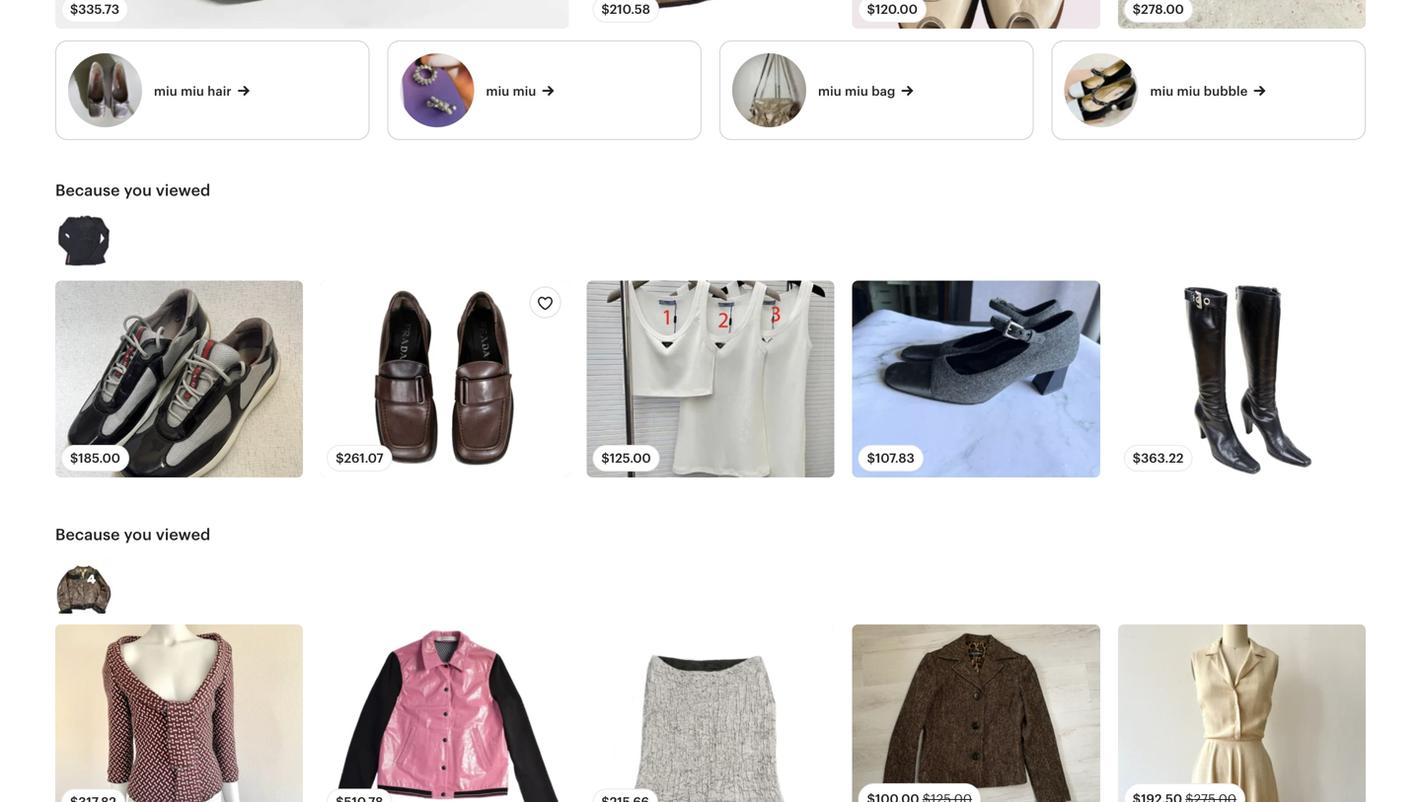 Task type: locate. For each thing, give the bounding box(es) containing it.
1 vertical spatial you
[[124, 526, 152, 544]]

335.73
[[78, 2, 119, 17]]

sold do not buy   miu miu by miuccia prada fall winter 2000 burgundy black white wool blouse jacket, size s image
[[55, 625, 303, 803]]

miu miu bag
[[818, 84, 896, 99]]

$ 210.58
[[602, 2, 650, 17]]

0 vertical spatial you
[[124, 182, 152, 200]]

$
[[70, 2, 78, 17], [602, 2, 610, 17], [867, 2, 876, 17], [1133, 2, 1141, 17], [70, 451, 78, 466], [336, 451, 344, 466], [602, 451, 610, 466], [867, 451, 876, 466], [1133, 451, 1141, 466]]

210.58
[[610, 2, 650, 17]]

2 because you viewed from the top
[[55, 526, 211, 544]]

miu
[[154, 84, 178, 99], [181, 84, 204, 99], [486, 84, 510, 99], [513, 84, 537, 99], [818, 84, 842, 99], [845, 84, 869, 99], [1151, 84, 1174, 99], [1177, 84, 1201, 99]]

$ for 210.58
[[602, 2, 610, 17]]

1 vertical spatial because you viewed
[[55, 526, 211, 544]]

because you viewed for 2000s prada black button up blouse image
[[55, 182, 211, 200]]

viewed
[[156, 182, 211, 200], [156, 526, 211, 544]]

miu miu bubble
[[1151, 84, 1248, 99]]

you
[[124, 182, 152, 200], [124, 526, 152, 544]]

0 vertical spatial viewed
[[156, 182, 211, 200]]

$ 185.00
[[70, 451, 120, 466]]

you for vintage 00s dolce & gabbana leather brown jacket 'image'
[[124, 526, 152, 544]]

1 vertical spatial viewed
[[156, 526, 211, 544]]

1 because from the top
[[55, 182, 120, 200]]

$ for 278.00
[[1133, 2, 1141, 17]]

because up vintage 00s dolce & gabbana leather brown jacket 'image'
[[55, 526, 120, 544]]

because you viewed
[[55, 182, 211, 200], [55, 526, 211, 544]]

$ 125.00
[[602, 451, 651, 466]]

hair
[[208, 84, 232, 99]]

because up 2000s prada black button up blouse image
[[55, 182, 120, 200]]

0 vertical spatial because
[[55, 182, 120, 200]]

miu miu
[[486, 84, 537, 99]]

278.00
[[1141, 2, 1184, 17]]

because you viewed up 2000s prada black button up blouse image
[[55, 182, 211, 200]]

185.00
[[78, 451, 120, 466]]

$ 120.00
[[867, 2, 918, 17]]

4 miu from the left
[[513, 84, 537, 99]]

1 because you viewed from the top
[[55, 182, 211, 200]]

prada vintage shoes image
[[853, 281, 1101, 478]]

because you viewed for vintage 00s dolce & gabbana leather brown jacket 'image'
[[55, 526, 211, 544]]

107.83
[[876, 451, 915, 466]]

2 you from the top
[[124, 526, 152, 544]]

because you viewed up vintage 00s dolce & gabbana leather brown jacket 'image'
[[55, 526, 211, 544]]

2 miu from the left
[[181, 84, 204, 99]]

2 because from the top
[[55, 526, 120, 544]]

2 viewed from the top
[[156, 526, 211, 544]]

vintage miu miu platform pumps image
[[853, 0, 1101, 29]]

1 you from the top
[[124, 182, 152, 200]]

6 miu from the left
[[845, 84, 869, 99]]

0 vertical spatial because you viewed
[[55, 182, 211, 200]]

1 viewed from the top
[[156, 182, 211, 200]]

1 vertical spatial because
[[55, 526, 120, 544]]

because for vintage 00s dolce & gabbana leather brown jacket 'image'
[[55, 526, 120, 544]]

because
[[55, 182, 120, 200], [55, 526, 120, 544]]

$ for 120.00
[[867, 2, 876, 17]]

$ for 363.22
[[1133, 451, 1141, 466]]

$ 363.22
[[1133, 451, 1184, 466]]



Task type: vqa. For each thing, say whether or not it's contained in the screenshot.
1st 'Reviews' from the right
no



Task type: describe. For each thing, give the bounding box(es) containing it.
vintage prada black leather boots / prada buckle pointy square toe leather boots / prada tall skinny boots image
[[1118, 281, 1366, 478]]

1 miu from the left
[[154, 84, 178, 99]]

$ 278.00
[[1133, 2, 1184, 17]]

viewed for vintage 00s dolce & gabbana leather brown jacket 'image'
[[156, 526, 211, 544]]

$ for 125.00
[[602, 451, 610, 466]]

$ 261.07
[[336, 451, 384, 466]]

$ for 185.00
[[70, 451, 78, 466]]

prada f/w1998 skirt image
[[587, 625, 835, 803]]

$ for 261.07
[[336, 451, 344, 466]]

miu miu fw1999 - black pebble kitten heels image
[[1118, 0, 1366, 29]]

dolce & gabbana women's blazer jacket brown leopard pattern auth size 40 dg image
[[853, 625, 1101, 803]]

viewed for 2000s prada black button up blouse image
[[156, 182, 211, 200]]

$ for 335.73
[[70, 2, 78, 17]]

bag
[[872, 84, 896, 99]]

$ for 107.83
[[867, 451, 876, 466]]

miu miu s/s 2000 pink patent leather jacket image
[[321, 625, 569, 803]]

$ 107.83
[[867, 451, 915, 466]]

because for 2000s prada black button up blouse image
[[55, 182, 120, 200]]

miu miu fw1999 sculpted heels image
[[55, 0, 569, 29]]

261.07
[[344, 451, 384, 466]]

miu miu heels - authentic miu miu bow lace mule heels in brown / red uk 4.5 vintage 2000s y2k 90s genuine rare image
[[587, 0, 835, 29]]

you for 2000s prada black button up blouse image
[[124, 182, 152, 200]]

3 miu from the left
[[486, 84, 510, 99]]

vintage 00s dolce & gabbana leather brown jacket image
[[55, 557, 113, 614]]

2000s prada black button up blouse image
[[55, 212, 113, 270]]

5 miu from the left
[[818, 84, 842, 99]]

8 miu from the left
[[1177, 84, 1201, 99]]

miu miu hair
[[154, 84, 232, 99]]

luxury tank top womens good conditions image
[[587, 281, 835, 478]]

s/s 1999 prada platform loafers / 90s archive prada brown leather chunky sole loafers / made in italy image
[[321, 281, 569, 478]]

120.00
[[876, 2, 918, 17]]

125.00
[[610, 451, 651, 466]]

bubble
[[1204, 84, 1248, 99]]

$ 335.73
[[70, 2, 119, 17]]

vintage prada sleeveless collared dress image
[[1118, 625, 1366, 803]]

363.22
[[1141, 451, 1184, 466]]

mens prada americas cup patent bleu leather gray canevas sneakers size eur 40 us 7 image
[[55, 281, 303, 478]]

7 miu from the left
[[1151, 84, 1174, 99]]



